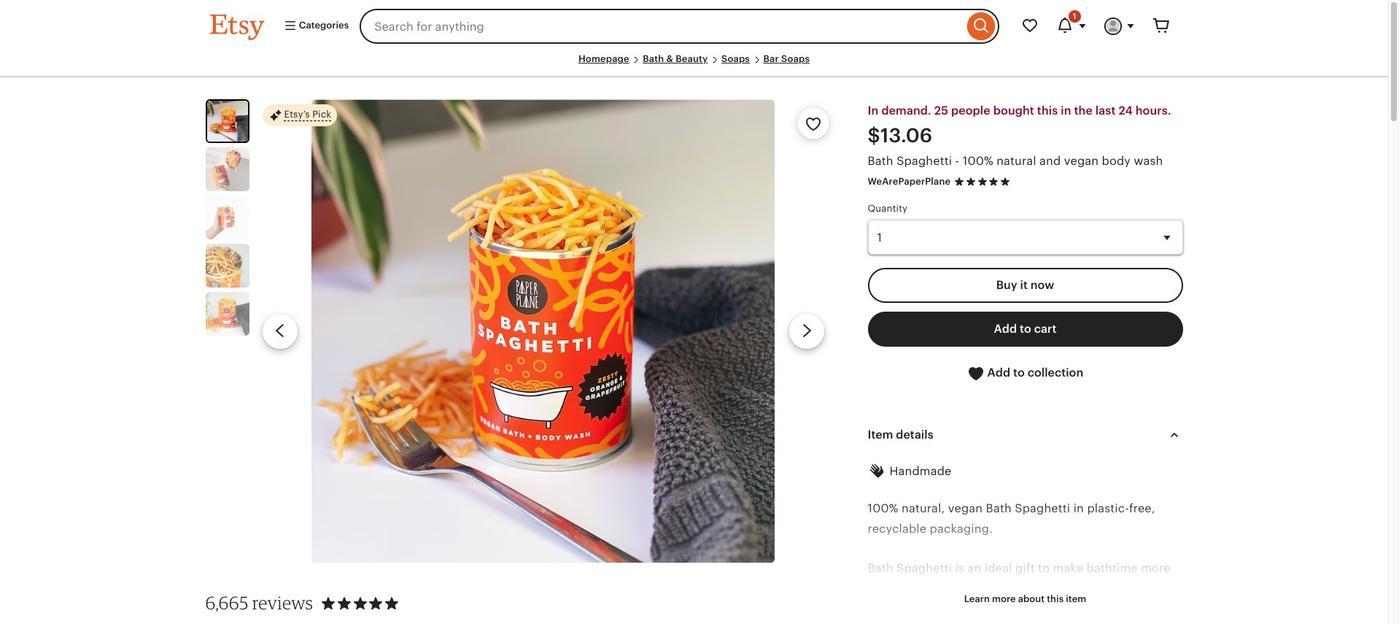Task type: describe. For each thing, give the bounding box(es) containing it.
bath spaghetti - 100% natural and vegan body wash
[[868, 154, 1164, 168]]

buy it now
[[997, 278, 1055, 292]]

item details button
[[855, 418, 1197, 453]]

categories
[[297, 20, 349, 31]]

100% natural, vegan bath spaghetti in plastic-free, recyclable packaging.
[[868, 502, 1156, 535]]

the
[[1075, 104, 1093, 118]]

spaghetti inside 100% natural, vegan bath spaghetti in plastic-free, recyclable packaging.
[[1015, 502, 1071, 516]]

packaging.
[[930, 522, 993, 535]]

in
[[868, 104, 879, 118]]

add to collection
[[985, 366, 1084, 380]]

collection
[[1028, 366, 1084, 380]]

&
[[667, 53, 674, 64]]

wearepaperplane
[[868, 176, 951, 187]]

add for add to collection
[[988, 366, 1011, 380]]

homepage link
[[579, 53, 630, 64]]

100% inside 100% natural, vegan bath spaghetti in plastic-free, recyclable packaging.
[[868, 502, 899, 516]]

fun!
[[868, 581, 891, 595]]

bath spaghetti is an ideal gift to make bathtime more fun!
[[868, 561, 1171, 595]]

hours.
[[1136, 104, 1172, 118]]

bar soaps link
[[764, 53, 810, 64]]

gift
[[1016, 561, 1036, 575]]

menu bar containing homepage
[[210, 53, 1179, 77]]

item
[[868, 428, 894, 442]]

24
[[1119, 104, 1133, 118]]

wash
[[1135, 154, 1164, 168]]

bath for beauty
[[643, 53, 664, 64]]

spaghetti for 100%
[[897, 154, 953, 168]]

add to collection button
[[868, 356, 1184, 391]]

handmade
[[890, 464, 952, 478]]

to inside bath spaghetti is an ideal gift to make bathtime more fun!
[[1039, 561, 1050, 575]]

bar soaps
[[764, 53, 810, 64]]

0 horizontal spatial bath spaghetti 100% natural and vegan body wash image 1 image
[[207, 101, 248, 142]]

reviews
[[252, 592, 313, 614]]

to for cart
[[1020, 322, 1032, 336]]

add for add to cart
[[995, 322, 1018, 336]]

spaghetti for an
[[897, 561, 953, 575]]

1 horizontal spatial bath spaghetti 100% natural and vegan body wash image 1 image
[[312, 99, 775, 563]]

more inside bath spaghetti is an ideal gift to make bathtime more fun!
[[1142, 561, 1171, 575]]

6,665
[[205, 592, 249, 614]]

$13.06
[[868, 124, 933, 147]]

details
[[897, 428, 934, 442]]

bought
[[994, 104, 1035, 118]]

bath spaghetti 100% natural and vegan body wash image 3 image
[[205, 196, 249, 240]]

make
[[1054, 561, 1084, 575]]

this inside in demand. 25 people bought this in the last 24 hours. $13.06
[[1038, 104, 1059, 118]]

etsy's pick
[[284, 109, 332, 120]]

more inside the "learn more about this item" dropdown button
[[993, 594, 1017, 605]]

bath & beauty link
[[643, 53, 708, 64]]

categories button
[[273, 13, 356, 39]]

free,
[[1130, 502, 1156, 516]]

-
[[956, 154, 960, 168]]

bar
[[764, 53, 779, 64]]

learn more about this item button
[[954, 586, 1098, 613]]



Task type: locate. For each thing, give the bounding box(es) containing it.
homepage
[[579, 53, 630, 64]]

bath inside 100% natural, vegan bath spaghetti in plastic-free, recyclable packaging.
[[987, 502, 1012, 516]]

people
[[952, 104, 991, 118]]

0 vertical spatial 100%
[[963, 154, 994, 168]]

1 vertical spatial vegan
[[949, 502, 983, 516]]

this left 'item'
[[1048, 594, 1064, 605]]

2 soaps from the left
[[782, 53, 810, 64]]

0 vertical spatial vegan
[[1065, 154, 1099, 168]]

in inside 100% natural, vegan bath spaghetti in plastic-free, recyclable packaging.
[[1074, 502, 1085, 516]]

in left the "the"
[[1061, 104, 1072, 118]]

1 horizontal spatial soaps
[[782, 53, 810, 64]]

1 vertical spatial to
[[1014, 366, 1025, 380]]

bath down $13.06
[[868, 154, 894, 168]]

it
[[1021, 278, 1028, 292]]

bath spaghetti 100% natural and vegan body wash image 5 image
[[205, 292, 249, 336]]

item details
[[868, 428, 934, 442]]

1 horizontal spatial vegan
[[1065, 154, 1099, 168]]

in inside in demand. 25 people bought this in the last 24 hours. $13.06
[[1061, 104, 1072, 118]]

1 vertical spatial this
[[1048, 594, 1064, 605]]

etsy's
[[284, 109, 310, 120]]

bath spaghetti 100% natural and vegan body wash image 1 image
[[312, 99, 775, 563], [207, 101, 248, 142]]

1 horizontal spatial 100%
[[963, 154, 994, 168]]

bath for -
[[868, 154, 894, 168]]

0 vertical spatial more
[[1142, 561, 1171, 575]]

vegan up packaging.
[[949, 502, 983, 516]]

Search for anything text field
[[360, 9, 964, 44]]

none search field inside categories banner
[[360, 9, 1000, 44]]

None search field
[[360, 9, 1000, 44]]

learn more about this item
[[965, 594, 1087, 605]]

is
[[956, 561, 965, 575]]

25
[[935, 104, 949, 118]]

0 vertical spatial this
[[1038, 104, 1059, 118]]

now
[[1031, 278, 1055, 292]]

spaghetti up gift
[[1015, 502, 1071, 516]]

this right bought
[[1038, 104, 1059, 118]]

soaps right bar
[[782, 53, 810, 64]]

bath inside menu bar
[[643, 53, 664, 64]]

vegan inside 100% natural, vegan bath spaghetti in plastic-free, recyclable packaging.
[[949, 502, 983, 516]]

demand.
[[882, 104, 932, 118]]

ideal
[[985, 561, 1013, 575]]

2 vertical spatial to
[[1039, 561, 1050, 575]]

add to cart button
[[868, 312, 1184, 347]]

vegan
[[1065, 154, 1099, 168], [949, 502, 983, 516]]

natural
[[997, 154, 1037, 168]]

bath spaghetti 100% natural and vegan body wash image 2 image
[[205, 148, 249, 191]]

1 soaps from the left
[[722, 53, 750, 64]]

spaghetti left is
[[897, 561, 953, 575]]

to right gift
[[1039, 561, 1050, 575]]

recyclable
[[868, 522, 927, 535]]

add down add to cart button in the right of the page
[[988, 366, 1011, 380]]

this
[[1038, 104, 1059, 118], [1048, 594, 1064, 605]]

more right bathtime
[[1142, 561, 1171, 575]]

to
[[1020, 322, 1032, 336], [1014, 366, 1025, 380], [1039, 561, 1050, 575]]

100%
[[963, 154, 994, 168], [868, 502, 899, 516]]

1 vertical spatial 100%
[[868, 502, 899, 516]]

1 horizontal spatial more
[[1142, 561, 1171, 575]]

0 vertical spatial add
[[995, 322, 1018, 336]]

100% right -
[[963, 154, 994, 168]]

item
[[1067, 594, 1087, 605]]

bathtime
[[1087, 561, 1138, 575]]

soaps
[[722, 53, 750, 64], [782, 53, 810, 64]]

0 horizontal spatial 100%
[[868, 502, 899, 516]]

learn
[[965, 594, 990, 605]]

1 vertical spatial add
[[988, 366, 1011, 380]]

natural,
[[902, 502, 946, 516]]

100% up the recyclable
[[868, 502, 899, 516]]

6,665 reviews
[[205, 592, 313, 614]]

categories banner
[[184, 0, 1205, 53]]

bath left &
[[643, 53, 664, 64]]

an
[[968, 561, 982, 575]]

bath up fun!
[[868, 561, 894, 575]]

last
[[1096, 104, 1116, 118]]

0 horizontal spatial soaps
[[722, 53, 750, 64]]

in left plastic-
[[1074, 502, 1085, 516]]

this inside the "learn more about this item" dropdown button
[[1048, 594, 1064, 605]]

bath for is
[[868, 561, 894, 575]]

about
[[1019, 594, 1045, 605]]

add to cart
[[995, 322, 1057, 336]]

wearepaperplane link
[[868, 176, 951, 187]]

add
[[995, 322, 1018, 336], [988, 366, 1011, 380]]

1 horizontal spatial in
[[1074, 502, 1085, 516]]

plastic-
[[1088, 502, 1130, 516]]

body
[[1103, 154, 1131, 168]]

1
[[1074, 12, 1077, 20]]

buy
[[997, 278, 1018, 292]]

0 vertical spatial to
[[1020, 322, 1032, 336]]

0 vertical spatial in
[[1061, 104, 1072, 118]]

1 button
[[1048, 9, 1096, 44]]

1 vertical spatial in
[[1074, 502, 1085, 516]]

buy it now button
[[868, 268, 1184, 303]]

2 vertical spatial spaghetti
[[897, 561, 953, 575]]

add left 'cart'
[[995, 322, 1018, 336]]

bath inside bath spaghetti is an ideal gift to make bathtime more fun!
[[868, 561, 894, 575]]

soaps link
[[722, 53, 750, 64]]

0 horizontal spatial in
[[1061, 104, 1072, 118]]

vegan right and
[[1065, 154, 1099, 168]]

more
[[1142, 561, 1171, 575], [993, 594, 1017, 605]]

spaghetti up wearepaperplane in the top of the page
[[897, 154, 953, 168]]

to for collection
[[1014, 366, 1025, 380]]

0 vertical spatial spaghetti
[[897, 154, 953, 168]]

spaghetti inside bath spaghetti is an ideal gift to make bathtime more fun!
[[897, 561, 953, 575]]

bath spaghetti 100% natural and vegan body wash image 4 image
[[205, 244, 249, 288]]

spaghetti
[[897, 154, 953, 168], [1015, 502, 1071, 516], [897, 561, 953, 575]]

in
[[1061, 104, 1072, 118], [1074, 502, 1085, 516]]

beauty
[[676, 53, 708, 64]]

1 vertical spatial spaghetti
[[1015, 502, 1071, 516]]

bath & beauty
[[643, 53, 708, 64]]

cart
[[1035, 322, 1057, 336]]

in demand. 25 people bought this in the last 24 hours. $13.06
[[868, 104, 1172, 147]]

menu bar
[[210, 53, 1179, 77]]

to left 'cart'
[[1020, 322, 1032, 336]]

0 horizontal spatial vegan
[[949, 502, 983, 516]]

pick
[[313, 109, 332, 120]]

quantity
[[868, 203, 908, 214]]

etsy's pick button
[[262, 104, 337, 127]]

to left collection
[[1014, 366, 1025, 380]]

0 horizontal spatial more
[[993, 594, 1017, 605]]

more right learn at bottom right
[[993, 594, 1017, 605]]

and
[[1040, 154, 1062, 168]]

bath
[[643, 53, 664, 64], [868, 154, 894, 168], [987, 502, 1012, 516], [868, 561, 894, 575]]

1 vertical spatial more
[[993, 594, 1017, 605]]

soaps left bar
[[722, 53, 750, 64]]

bath up packaging.
[[987, 502, 1012, 516]]



Task type: vqa. For each thing, say whether or not it's contained in the screenshot.
Save and continue
no



